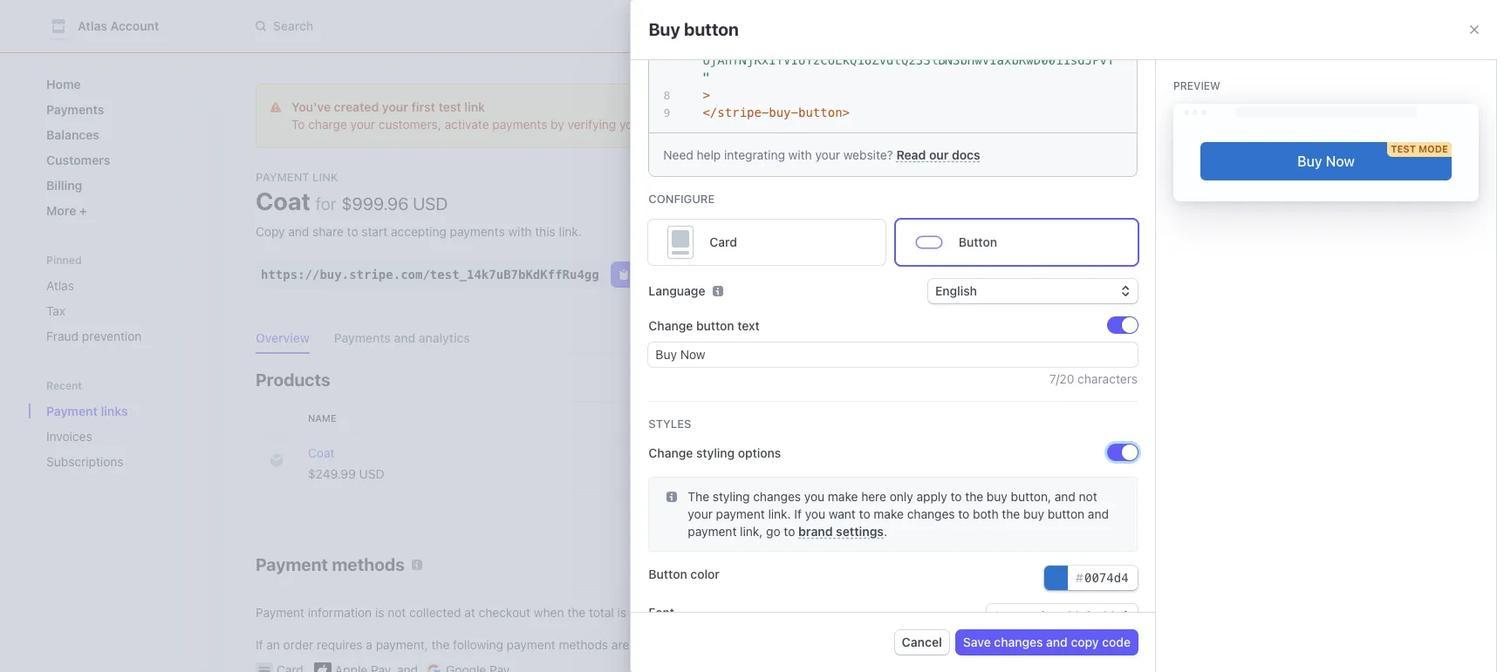 Task type: locate. For each thing, give the bounding box(es) containing it.
styling right the
[[713, 489, 750, 504]]

1 horizontal spatial methods
[[559, 638, 608, 653]]

with left this
[[508, 224, 532, 239]]

not down 'customers' on the right bottom
[[1079, 489, 1097, 504]]

1 horizontal spatial by
[[1111, 473, 1124, 488]]

payment down when
[[507, 638, 556, 653]]

if up brand at the right of the page
[[794, 507, 802, 521]]

1 vertical spatial make
[[874, 507, 904, 521]]

svg image
[[618, 270, 629, 280], [667, 492, 677, 502]]

change
[[649, 318, 693, 333], [649, 446, 693, 460]]

usd right $249.99
[[359, 467, 384, 482]]

payment for payment methods
[[256, 555, 328, 575]]

subscriptions
[[46, 455, 124, 469]]

copy up language on the top of page
[[636, 267, 666, 282]]

0 vertical spatial account.
[[850, 117, 899, 132]]

1 horizontal spatial payments
[[334, 331, 391, 346]]

0 horizontal spatial button
[[649, 567, 687, 582]]

make
[[828, 489, 858, 504], [874, 507, 904, 521]]

make up want
[[828, 489, 858, 504]]

1 vertical spatial for
[[1020, 370, 1044, 390]]

coat down the to
[[256, 187, 310, 216]]

not up payment,
[[388, 606, 406, 620]]

activate inside charge your customers activate payments by verifying your business and connecting your bank account.
[[1003, 473, 1049, 488]]

created
[[334, 99, 379, 114]]

verifying down 'customers' on the right bottom
[[1128, 473, 1176, 488]]

invoices
[[46, 429, 92, 444]]

recent
[[46, 380, 82, 393]]

customers
[[1090, 452, 1162, 468]]

payments inside button
[[334, 331, 391, 346]]

1 horizontal spatial with
[[788, 147, 812, 162]]

0 horizontal spatial buy
[[649, 19, 680, 39]]

button for button color
[[649, 567, 687, 582]]

atlas link
[[39, 271, 207, 300]]

products
[[256, 370, 330, 390]]

is up payment,
[[375, 606, 384, 620]]

at right available on the left bottom of page
[[685, 638, 696, 653]]

checkout:
[[699, 638, 754, 653]]

atlas inside pinned element
[[46, 278, 74, 293]]

button up english
[[959, 234, 997, 249]]

copy inside button
[[636, 267, 666, 282]]

link right using
[[1137, 370, 1166, 390]]

1 vertical spatial change
[[649, 446, 693, 460]]

link inside the you've created your first test link to charge your customers, activate payments by verifying your business and connecting your bank account.
[[464, 99, 485, 114]]

button inside button
[[850, 267, 888, 282]]

business inside charge your customers activate payments by verifying your business and connecting your bank account.
[[1208, 473, 1257, 488]]

1 vertical spatial buy
[[1023, 507, 1044, 521]]

0 vertical spatial preview
[[1174, 79, 1221, 92]]

1 horizontal spatial for
[[1020, 370, 1044, 390]]

balances
[[46, 127, 99, 142]]

1 vertical spatial activate payments link
[[1003, 517, 1377, 538]]

you
[[804, 489, 825, 504], [805, 507, 825, 521]]

1 vertical spatial buy
[[825, 267, 847, 282]]

save changes and copy code
[[963, 635, 1131, 650]]

0 vertical spatial bank
[[819, 117, 847, 132]]

1 vertical spatial usd
[[359, 467, 384, 482]]

0 vertical spatial change
[[649, 318, 693, 333]]

svg image
[[1356, 111, 1366, 121], [913, 270, 923, 280]]

for left 7/20
[[1020, 370, 1044, 390]]

pinned
[[46, 254, 82, 267]]

payment up link,
[[716, 507, 765, 521]]

buy button button
[[800, 263, 895, 287]]

"pk_test_51o2c51kosr4qlyxvkzzbnox2j1kzm37gakvnzhrddu ujanfnjkxifviutzculkq16zvdtq23slbnsbhwviaxbrwd00i1sdjpvt "
[[703, 36, 1115, 85]]

1 vertical spatial by
[[1111, 473, 1124, 488]]

preview
[[1174, 79, 1221, 92], [982, 646, 1047, 666]]

changes inside button
[[994, 635, 1043, 650]]

business inside the you've created your first test link to charge your customers, activate payments by verifying your business and connecting your bank account.
[[648, 117, 697, 132]]

0 horizontal spatial account.
[[850, 117, 899, 132]]

1 vertical spatial activate
[[1003, 473, 1049, 488]]

payments
[[46, 102, 104, 117], [334, 331, 391, 346]]

english button
[[928, 279, 1138, 303]]

coat $249.99 usd
[[308, 446, 384, 482]]

1 vertical spatial bank
[[1003, 490, 1031, 505]]

to
[[347, 224, 358, 239], [951, 489, 962, 504], [859, 507, 870, 521], [958, 507, 970, 521], [784, 524, 795, 539]]

want
[[829, 507, 856, 521]]

payments
[[1292, 108, 1349, 123], [492, 117, 547, 132], [450, 224, 505, 239], [1052, 473, 1107, 488], [1060, 520, 1124, 536]]

payment down the
[[688, 524, 737, 539]]

0 horizontal spatial changes
[[753, 489, 801, 504]]

coat inside the coat $249.99 usd
[[308, 446, 335, 461]]

styling left 'options'
[[696, 446, 735, 460]]

activate
[[445, 117, 489, 132]]

copy button
[[611, 263, 673, 287]]

</
[[703, 106, 717, 120]]

0 horizontal spatial if
[[256, 638, 263, 653]]

styling for change
[[696, 446, 735, 460]]

styling inside the styling changes you make here only apply to the buy button, and not your payment link. if you want to make changes to both the buy button and payment link, go to
[[713, 489, 750, 504]]

1 vertical spatial styling
[[713, 489, 750, 504]]

change down language on the top of page
[[649, 318, 693, 333]]

payments inside core navigation links element
[[46, 102, 104, 117]]

1 horizontal spatial verifying
[[1128, 473, 1176, 488]]

payment for payment information is not collected at checkout when the total is free.
[[256, 606, 305, 620]]

if left an
[[256, 638, 263, 653]]

1 horizontal spatial link.
[[768, 507, 791, 521]]

usd inside 'payment link coat for $999.96 usd'
[[413, 194, 448, 214]]

methods up information
[[332, 555, 405, 575]]

0 horizontal spatial connecting
[[725, 117, 788, 132]]

svg image inside the copy button
[[618, 270, 629, 280]]

by inside charge your customers activate payments by verifying your business and connecting your bank account.
[[1111, 473, 1124, 488]]

0 horizontal spatial with
[[508, 224, 532, 239]]

link. up go
[[768, 507, 791, 521]]

payment for payment link coat for $999.96 usd
[[256, 170, 309, 184]]

information
[[308, 606, 372, 620]]

business
[[648, 117, 697, 132], [1208, 473, 1257, 488]]

following
[[453, 638, 503, 653]]

0 horizontal spatial payments
[[46, 102, 104, 117]]

buy up both
[[987, 489, 1008, 504]]

0 horizontal spatial copy
[[256, 224, 285, 239]]

0 vertical spatial coat
[[256, 187, 310, 216]]

0 vertical spatial business
[[648, 117, 697, 132]]

1 change from the top
[[649, 318, 693, 333]]

methods left are
[[559, 638, 608, 653]]

0 horizontal spatial methods
[[332, 555, 405, 575]]

usd
[[413, 194, 448, 214], [359, 467, 384, 482]]

change down styles
[[649, 446, 693, 460]]

atlas inside button
[[78, 18, 107, 33]]

atlas
[[78, 18, 107, 33], [46, 278, 74, 293]]

0 vertical spatial buy
[[649, 19, 680, 39]]

atlas for atlas account
[[78, 18, 107, 33]]

0 horizontal spatial activate payments
[[1003, 520, 1124, 536]]

0 vertical spatial not
[[1079, 489, 1097, 504]]

1 vertical spatial business
[[1208, 473, 1257, 488]]

link. right this
[[559, 224, 582, 239]]

free.
[[630, 606, 656, 620]]

verifying left the 9
[[568, 117, 616, 132]]

the styling changes you make here only apply to the buy button, and not your payment link. if you want to make changes to both the buy button and payment link, go to
[[688, 489, 1109, 539]]

activate payments link
[[1235, 104, 1373, 128], [1003, 517, 1377, 538]]

changes
[[753, 489, 801, 504], [907, 507, 955, 521], [994, 635, 1043, 650]]

0 horizontal spatial preview
[[982, 646, 1047, 666]]

and inside button
[[394, 331, 415, 346]]

cancel
[[902, 635, 942, 650]]

bank up need help integrating with your website? read our docs
[[819, 117, 847, 132]]

bank inside charge your customers activate payments by verifying your business and connecting your bank account.
[[1003, 490, 1031, 505]]

changes up go
[[753, 489, 801, 504]]

atlas down pinned on the left of the page
[[46, 278, 74, 293]]

data
[[749, 54, 773, 65]]

0 vertical spatial activate
[[1242, 108, 1289, 123]]

=
[[725, 36, 732, 50]]

1 horizontal spatial atlas
[[78, 18, 107, 33]]

4
[[770, 449, 778, 464]]

0 vertical spatial link
[[464, 99, 485, 114]]

2 vertical spatial activate
[[1003, 520, 1056, 536]]

0 horizontal spatial buy
[[987, 489, 1008, 504]]

make up "."
[[874, 507, 904, 521]]

the
[[965, 489, 983, 504], [1002, 507, 1020, 521], [567, 606, 586, 620], [431, 638, 450, 653]]

> down "
[[703, 88, 710, 102]]

>
[[703, 88, 710, 102], [842, 106, 850, 120]]

overview
[[256, 331, 310, 346]]

1 horizontal spatial usd
[[413, 194, 448, 214]]

payment,
[[376, 638, 428, 653]]

1 vertical spatial you
[[805, 507, 825, 521]]

for inside 'payment link coat for $999.96 usd'
[[316, 194, 336, 214]]

1 horizontal spatial buy
[[825, 267, 847, 282]]

account. up website? at the right
[[850, 117, 899, 132]]

1 vertical spatial link
[[1137, 370, 1166, 390]]

1 horizontal spatial changes
[[907, 507, 955, 521]]

core navigation links element
[[39, 70, 207, 225]]

you've
[[291, 99, 331, 114]]

payments right overview button at the left of the page
[[334, 331, 391, 346]]

buy down button,
[[1023, 507, 1044, 521]]

prevention
[[82, 329, 142, 344]]

1 vertical spatial coat
[[308, 446, 335, 461]]

1 horizontal spatial business
[[1208, 473, 1257, 488]]

1 vertical spatial connecting
[[1285, 473, 1348, 488]]

0 vertical spatial atlas
[[78, 18, 107, 33]]

0 vertical spatial connecting
[[725, 117, 788, 132]]

0 vertical spatial by
[[551, 117, 564, 132]]

total
[[589, 606, 614, 620]]

first
[[411, 99, 435, 114]]

usd up the accepting
[[413, 194, 448, 214]]

1 vertical spatial >
[[842, 106, 850, 120]]

fraud
[[46, 329, 79, 344]]

"pk_test_51o2c51kosr4qlyxvkzzbnox2j1kzm37gakvnzhrddu
[[732, 36, 1115, 50]]

payment
[[256, 170, 309, 184], [46, 404, 98, 419], [256, 555, 328, 575], [256, 606, 305, 620]]

0 horizontal spatial for
[[316, 194, 336, 214]]

0 horizontal spatial verifying
[[568, 117, 616, 132]]

change for change styling options
[[649, 446, 693, 460]]

1 vertical spatial svg image
[[913, 270, 923, 280]]

1 vertical spatial not
[[388, 606, 406, 620]]

None text field
[[649, 343, 1138, 367]]

customers
[[46, 153, 110, 168]]

1 vertical spatial account.
[[1034, 490, 1083, 505]]

fraud prevention link
[[39, 322, 207, 351]]

activate for the top activate payments link
[[1242, 108, 1289, 123]]

activate payments
[[1242, 108, 1349, 123], [1003, 520, 1124, 536]]

link up activate
[[464, 99, 485, 114]]

copy
[[256, 224, 285, 239], [636, 267, 666, 282]]

styling for the
[[713, 489, 750, 504]]

payment links link
[[39, 397, 182, 426]]

1 vertical spatial activate payments
[[1003, 520, 1124, 536]]

1 vertical spatial verifying
[[1128, 473, 1176, 488]]

Search search field
[[245, 10, 737, 42]]

button inside the styling changes you make here only apply to the buy button, and not your payment link. if you want to make changes to both the buy button and payment link, go to
[[1048, 507, 1085, 521]]

payment up invoices
[[46, 404, 98, 419]]

0 vertical spatial button
[[959, 234, 997, 249]]

account. down charge
[[1034, 490, 1083, 505]]

1 horizontal spatial button
[[959, 234, 997, 249]]

styles
[[649, 417, 691, 431]]

payments inside charge your customers activate payments by verifying your business and connecting your bank account.
[[1052, 473, 1107, 488]]

when
[[534, 606, 564, 620]]

1 vertical spatial button
[[649, 567, 687, 582]]

0 horizontal spatial at
[[464, 606, 475, 620]]

0 horizontal spatial link.
[[559, 224, 582, 239]]

home
[[46, 77, 81, 92]]

1 horizontal spatial bank
[[1003, 490, 1031, 505]]

if
[[794, 507, 802, 521], [256, 638, 263, 653]]

payments up balances
[[46, 102, 104, 117]]

0 vertical spatial verifying
[[568, 117, 616, 132]]

at up following
[[464, 606, 475, 620]]

payment inside recent element
[[46, 404, 98, 419]]

tab list
[[256, 326, 1399, 354]]

None text field
[[1044, 566, 1138, 590]]

payment up information
[[256, 555, 328, 575]]

our
[[929, 147, 949, 162]]

.
[[884, 524, 887, 539]]

0 vertical spatial link.
[[559, 224, 582, 239]]

coat up $249.99
[[308, 446, 335, 461]]

1 horizontal spatial svg image
[[667, 492, 677, 502]]

buy button
[[649, 19, 739, 39], [825, 267, 888, 282]]

payments inside the you've created your first test link to charge your customers, activate payments by verifying your business and connecting your bank account.
[[492, 117, 547, 132]]

apply
[[917, 489, 947, 504]]

an
[[266, 638, 280, 653]]

and inside the you've created your first test link to charge your customers, activate payments by verifying your business and connecting your bank account.
[[701, 117, 722, 132]]

0 horizontal spatial svg image
[[913, 270, 923, 280]]

payment up an
[[256, 606, 305, 620]]

by inside the you've created your first test link to charge your customers, activate payments by verifying your business and connecting your bank account.
[[551, 117, 564, 132]]

> up website? at the right
[[842, 106, 850, 120]]

7/20 characters
[[1050, 371, 1138, 386]]

changes down apply
[[907, 507, 955, 521]]

integrating
[[724, 147, 785, 162]]

payment left link
[[256, 170, 309, 184]]

recent navigation links element
[[29, 379, 221, 476]]

1 is from the left
[[375, 606, 384, 620]]

0 vertical spatial svg image
[[618, 270, 629, 280]]

manage
[[901, 558, 947, 572]]

2 change from the top
[[649, 446, 693, 460]]

link,
[[740, 524, 763, 539]]

button left the color
[[649, 567, 687, 582]]

here
[[861, 489, 886, 504]]

if inside the styling changes you make here only apply to the buy button, and not your payment link. if you want to make changes to both the buy button and payment link, go to
[[794, 507, 802, 521]]

copy left share at the left of the page
[[256, 224, 285, 239]]

1 horizontal spatial activate payments
[[1242, 108, 1349, 123]]

1 horizontal spatial not
[[1079, 489, 1097, 504]]

atlas left account
[[78, 18, 107, 33]]

payment inside 'payment link coat for $999.96 usd'
[[256, 170, 309, 184]]

changes right save
[[994, 635, 1043, 650]]

to up settings
[[859, 507, 870, 521]]

0 horizontal spatial atlas
[[46, 278, 74, 293]]

0 vertical spatial methods
[[332, 555, 405, 575]]

the
[[688, 489, 709, 504]]

connecting inside charge your customers activate payments by verifying your business and connecting your bank account.
[[1285, 473, 1348, 488]]

1 horizontal spatial link
[[1137, 370, 1166, 390]]

with down 'buy-'
[[788, 147, 812, 162]]

1 horizontal spatial preview
[[1174, 79, 1221, 92]]

methods
[[332, 555, 405, 575], [559, 638, 608, 653]]

styling
[[696, 446, 735, 460], [713, 489, 750, 504]]

0 horizontal spatial business
[[648, 117, 697, 132]]

share
[[313, 224, 344, 239]]

english
[[935, 283, 977, 298]]

bank down charge
[[1003, 490, 1031, 505]]

settings
[[836, 524, 884, 539]]

0 vertical spatial with
[[788, 147, 812, 162]]

0 vertical spatial svg image
[[1356, 111, 1366, 121]]

is right total
[[617, 606, 627, 620]]

for down link
[[316, 194, 336, 214]]

1 vertical spatial payments
[[334, 331, 391, 346]]

0 vertical spatial usd
[[413, 194, 448, 214]]

1 vertical spatial methods
[[559, 638, 608, 653]]

1 horizontal spatial if
[[794, 507, 802, 521]]

0 vertical spatial payments
[[46, 102, 104, 117]]

the right both
[[1002, 507, 1020, 521]]



Task type: vqa. For each thing, say whether or not it's contained in the screenshot.
"Out"
no



Task type: describe. For each thing, give the bounding box(es) containing it.
1 vertical spatial preview
[[982, 646, 1047, 666]]

1 vertical spatial changes
[[907, 507, 955, 521]]

activate for bottom activate payments link
[[1003, 520, 1056, 536]]

payment link coat for $999.96 usd
[[256, 170, 448, 216]]

pinned navigation links element
[[39, 253, 207, 351]]

go
[[766, 524, 781, 539]]

account
[[110, 18, 159, 33]]

copy for copy
[[636, 267, 666, 282]]

coat inside 'payment link coat for $999.96 usd'
[[256, 187, 310, 216]]

more
[[46, 203, 79, 218]]

tab list containing overview
[[256, 326, 1399, 354]]

help
[[697, 147, 721, 162]]

the left total
[[567, 606, 586, 620]]

configure
[[649, 192, 715, 205]]

$999.96
[[342, 194, 409, 214]]

0 vertical spatial activate payments link
[[1235, 104, 1373, 128]]

9
[[664, 107, 670, 120]]

and inside charge your customers activate payments by verifying your business and connecting your bank account.
[[1261, 473, 1282, 488]]

save changes and copy code button
[[956, 631, 1138, 655]]

to left start
[[347, 224, 358, 239]]

recent element
[[29, 397, 221, 476]]

charge
[[1003, 452, 1052, 468]]

search
[[273, 18, 313, 33]]

payments for payments and analytics
[[334, 331, 391, 346]]

the up both
[[965, 489, 983, 504]]

svg image for the styling changes you make here only apply to the buy button, and not your payment link. if you want to make changes to both the buy button and payment link, go to
[[667, 492, 677, 502]]

customers link
[[39, 146, 207, 175]]

7/20
[[1050, 371, 1074, 386]]

billing link
[[39, 171, 207, 200]]

card
[[710, 234, 737, 249]]

0 horizontal spatial >
[[703, 88, 710, 102]]

to
[[291, 117, 305, 132]]

1 vertical spatial with
[[508, 224, 532, 239]]

payment for payment links
[[46, 404, 98, 419]]

billing
[[46, 178, 82, 193]]

code
[[1102, 635, 1131, 650]]

and inside button
[[1046, 635, 1068, 650]]

verifying inside charge your customers activate payments by verifying your business and connecting your bank account.
[[1128, 473, 1176, 488]]

tips for using your link
[[982, 370, 1166, 390]]

payment links
[[46, 404, 128, 419]]

0 vertical spatial buy button
[[649, 19, 739, 39]]

home link
[[39, 70, 207, 99]]

connecting inside the you've created your first test link to charge your customers, activate payments by verifying your business and connecting your bank account.
[[725, 117, 788, 132]]

0 vertical spatial changes
[[753, 489, 801, 504]]

text
[[738, 318, 760, 333]]

start
[[362, 224, 388, 239]]

copy
[[1071, 635, 1099, 650]]

usd inside the coat $249.99 usd
[[359, 467, 384, 482]]

0 vertical spatial payment
[[716, 507, 765, 521]]

copy for copy and share to start accepting payments with this link.
[[256, 224, 285, 239]]

account. inside charge your customers activate payments by verifying your business and connecting your bank account.
[[1034, 490, 1083, 505]]

1 horizontal spatial >
[[842, 106, 850, 120]]

payments link
[[39, 95, 207, 124]]

need help integrating with your website? read our docs
[[663, 147, 980, 162]]

font
[[649, 605, 675, 620]]

name
[[308, 413, 336, 424]]

account. inside the you've created your first test link to charge your customers, activate payments by verifying your business and connecting your bank account.
[[850, 117, 899, 132]]

1 vertical spatial payment
[[688, 524, 737, 539]]

button color
[[649, 567, 720, 582]]

1 horizontal spatial svg image
[[1356, 111, 1366, 121]]

using
[[1048, 370, 1093, 390]]

customers,
[[379, 117, 441, 132]]

payments for payments
[[46, 102, 104, 117]]

if an order requires a payment, the following payment methods are available at checkout:
[[256, 638, 754, 653]]

accepting
[[391, 224, 447, 239]]

test
[[724, 54, 747, 65]]

brand settings .
[[798, 524, 887, 539]]

requires
[[317, 638, 363, 653]]

to right go
[[784, 524, 795, 539]]

8
[[664, 89, 670, 102]]

links
[[101, 404, 128, 419]]

options
[[738, 446, 781, 460]]

svg image for copy
[[618, 270, 629, 280]]

charge your customers activate payments by verifying your business and connecting your bank account.
[[1003, 452, 1376, 505]]

tips
[[982, 370, 1017, 390]]

only
[[890, 489, 913, 504]]

payments and analytics button
[[334, 326, 481, 354]]

ujanfnjkxifviutzculkq16zvdtq23slbnsbhwviaxbrwd00i1sdjpvt
[[703, 53, 1115, 67]]

link. inside the styling changes you make here only apply to the buy button, and not your payment link. if you want to make changes to both the buy button and payment link, go to
[[768, 507, 791, 521]]

$249.99
[[308, 467, 356, 482]]

the down collected
[[431, 638, 450, 653]]

invoices link
[[39, 422, 182, 451]]

change styling options
[[649, 446, 781, 460]]

verifying inside the you've created your first test link to charge your customers, activate payments by verifying your business and connecting your bank account.
[[568, 117, 616, 132]]

0 vertical spatial make
[[828, 489, 858, 504]]

1 horizontal spatial make
[[874, 507, 904, 521]]

are
[[612, 638, 629, 653]]

0 vertical spatial you
[[804, 489, 825, 504]]

pinned element
[[39, 271, 207, 351]]

a
[[366, 638, 373, 653]]

available
[[633, 638, 682, 653]]

https://buy.stripe.com/test_14k7ub7bkdkffru4gg button
[[261, 266, 599, 284]]

buy inside button
[[825, 267, 847, 282]]

1 vertical spatial if
[[256, 638, 263, 653]]

atlas for atlas
[[46, 278, 74, 293]]

https://buy.stripe.com/test_14k7ub7bkdkffru4gg
[[261, 268, 599, 282]]

both
[[973, 507, 999, 521]]

save
[[963, 635, 991, 650]]

characters
[[1078, 371, 1138, 386]]

website?
[[844, 147, 893, 162]]

payments and analytics
[[334, 331, 470, 346]]

payment information is not collected at checkout when the total is free.
[[256, 606, 656, 620]]

buy-
[[769, 106, 798, 120]]

to left both
[[958, 507, 970, 521]]

change for change button text
[[649, 318, 693, 333]]

2 is from the left
[[617, 606, 627, 620]]

1 horizontal spatial buy
[[1023, 507, 1044, 521]]

1 vertical spatial at
[[685, 638, 696, 653]]

brand
[[798, 524, 833, 539]]

to right apply
[[951, 489, 962, 504]]

language
[[649, 283, 705, 298]]

2 vertical spatial payment
[[507, 638, 556, 653]]

0 vertical spatial buy
[[987, 489, 1008, 504]]

"
[[703, 71, 710, 85]]

0 horizontal spatial not
[[388, 606, 406, 620]]

button for button
[[959, 234, 997, 249]]

your inside the styling changes you make here only apply to the buy button, and not your payment link. if you want to make changes to both the buy button and payment link, go to
[[688, 507, 713, 521]]

fraud prevention
[[46, 329, 142, 344]]

manage link
[[876, 553, 954, 578]]

brand settings link
[[798, 524, 884, 539]]

subscriptions link
[[39, 448, 182, 476]]

bank inside the you've created your first test link to charge your customers, activate payments by verifying your business and connecting your bank account.
[[819, 117, 847, 132]]

overview button
[[256, 326, 320, 354]]

collected
[[409, 606, 461, 620]]

balances link
[[39, 120, 207, 149]]

buy button inside button
[[825, 267, 888, 282]]

checkout
[[479, 606, 531, 620]]

more button
[[39, 196, 207, 225]]

color
[[690, 567, 720, 582]]

not inside the styling changes you make here only apply to the buy button, and not your payment link. if you want to make changes to both the buy button and payment link, go to
[[1079, 489, 1097, 504]]



